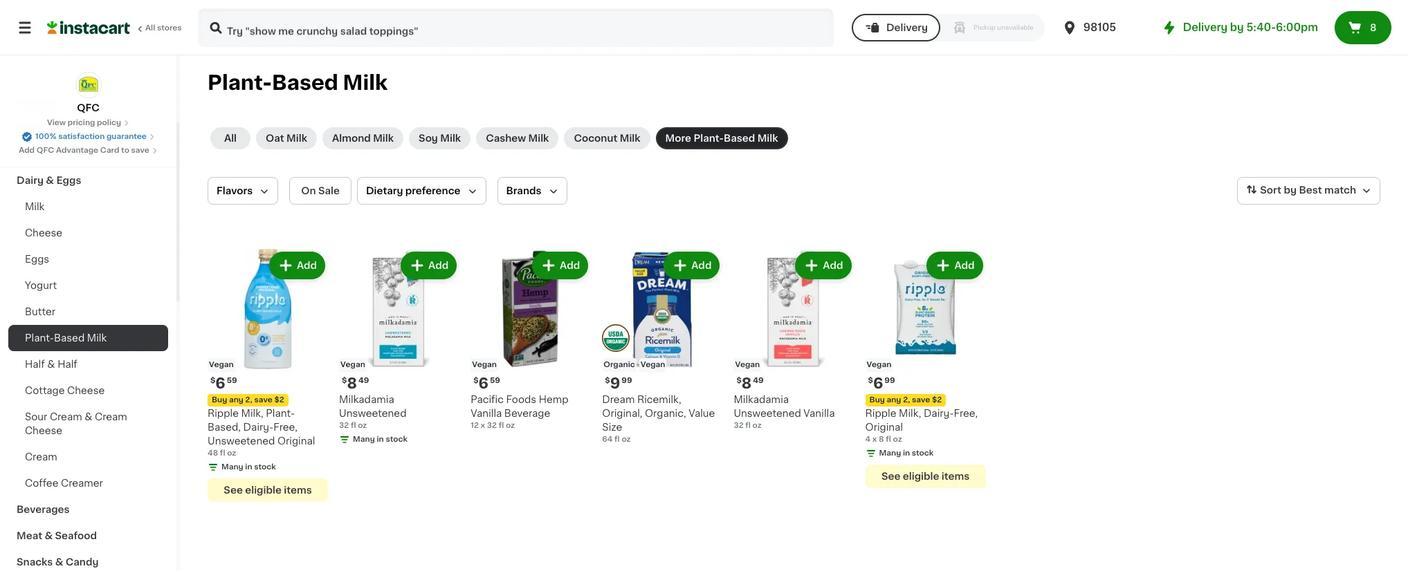Task type: describe. For each thing, give the bounding box(es) containing it.
see eligible items button for original
[[208, 479, 328, 503]]

1 vertical spatial qfc
[[37, 147, 54, 154]]

coconut
[[574, 134, 618, 143]]

all stores link
[[47, 8, 183, 47]]

2 product group from the left
[[339, 249, 460, 449]]

recipes link
[[8, 89, 168, 115]]

cottage cheese
[[25, 386, 105, 396]]

stock for oz
[[386, 436, 408, 444]]

98105 button
[[1062, 8, 1145, 47]]

vegan for milkadamia unsweetened vanilla
[[736, 361, 760, 369]]

milk inside almond milk link
[[373, 134, 394, 143]]

foods
[[506, 395, 537, 405]]

plant- inside ripple milk, plant- based, dairy-free, unsweetened original 48 fl oz
[[266, 409, 295, 419]]

milk inside more plant-based milk link
[[758, 134, 779, 143]]

add button for pacific foods hemp vanilla beverage
[[534, 253, 587, 278]]

buy for ripple milk, dairy-free, original
[[870, 397, 885, 404]]

ricemilk,
[[638, 395, 682, 405]]

yogurt link
[[8, 273, 168, 299]]

many for dairy-
[[222, 464, 243, 472]]

milk inside milk link
[[25, 202, 45, 212]]

6 product group from the left
[[866, 249, 986, 489]]

preference
[[406, 186, 461, 196]]

$ for "add" button corresponding to milkadamia unsweetened
[[342, 377, 347, 385]]

original inside ripple milk, plant- based, dairy-free, unsweetened original 48 fl oz
[[278, 437, 315, 447]]

1 half from the left
[[25, 360, 45, 370]]

ripple for ripple milk, plant- based, dairy-free, unsweetened original
[[208, 409, 239, 419]]

milk inside "cashew milk" link
[[529, 134, 549, 143]]

milk inside oat milk link
[[287, 134, 307, 143]]

see eligible items for original
[[224, 486, 312, 496]]

add for "add" button related to pacific foods hemp vanilla beverage
[[560, 261, 580, 271]]

best
[[1300, 186, 1323, 195]]

cream link
[[8, 444, 168, 471]]

eggs link
[[8, 246, 168, 273]]

beverages link
[[8, 497, 168, 523]]

add button for milkadamia unsweetened
[[402, 253, 456, 278]]

beverage
[[505, 409, 551, 419]]

items for ripple milk, plant- based, dairy-free, unsweetened original
[[284, 486, 312, 496]]

unsweetened inside ripple milk, plant- based, dairy-free, unsweetened original 48 fl oz
[[208, 437, 275, 447]]

pacific foods hemp vanilla beverage 12 x 32 fl oz
[[471, 395, 569, 430]]

soy milk
[[419, 134, 461, 143]]

free, inside ripple milk, dairy-free, original 4 x 8 fl oz
[[954, 409, 978, 419]]

vegan for ripple milk, dairy-free, original
[[867, 361, 892, 369]]

match
[[1325, 186, 1357, 195]]

$ 9 99
[[605, 377, 632, 391]]

see for x
[[882, 472, 901, 482]]

based,
[[208, 423, 241, 433]]

coconut milk
[[574, 134, 641, 143]]

100% satisfaction guarantee
[[35, 133, 147, 141]]

2, for plant-
[[245, 397, 253, 404]]

oz inside milkadamia unsweetened vanilla 32 fl oz
[[753, 422, 762, 430]]

buy for ripple milk, plant- based, dairy-free, unsweetened original
[[212, 397, 227, 404]]

0 vertical spatial plant-based milk
[[208, 73, 388, 93]]

0 vertical spatial cheese
[[25, 228, 62, 238]]

2 vertical spatial based
[[54, 334, 85, 343]]

view pricing policy
[[47, 119, 121, 127]]

seafood
[[55, 532, 97, 541]]

sour cream & cream cheese
[[25, 413, 127, 436]]

6:00pm
[[1277, 22, 1319, 33]]

vegan for ripple milk, plant- based, dairy-free, unsweetened original
[[209, 361, 234, 369]]

1 product group from the left
[[208, 249, 328, 503]]

49 for milkadamia unsweetened vanilla
[[753, 377, 764, 385]]

satisfaction
[[58, 133, 105, 141]]

dietary preference button
[[357, 177, 486, 205]]

vegan for milkadamia unsweetened
[[341, 361, 365, 369]]

fl inside milkadamia unsweetened vanilla 32 fl oz
[[746, 422, 751, 430]]

meat
[[17, 532, 42, 541]]

64
[[603, 436, 613, 444]]

ripple milk, dairy-free, original 4 x 8 fl oz
[[866, 409, 978, 444]]

buy any 2, save $2 for plant-
[[212, 397, 284, 404]]

delivery for delivery
[[887, 23, 928, 33]]

1 vertical spatial cheese
[[67, 386, 105, 396]]

& for eggs
[[46, 176, 54, 186]]

item badge image
[[603, 324, 630, 352]]

buy any 2, save $2 for dairy-
[[870, 397, 942, 404]]

x for beverage
[[481, 422, 485, 430]]

almond milk link
[[323, 127, 404, 150]]

59 for buy any 2, save $2
[[227, 377, 237, 385]]

delivery button
[[852, 14, 941, 42]]

card
[[100, 147, 119, 154]]

5 product group from the left
[[734, 249, 855, 432]]

meat & seafood link
[[8, 523, 168, 550]]

sour cream & cream cheese link
[[8, 404, 168, 444]]

1 $ from the left
[[210, 377, 216, 385]]

half & half link
[[8, 352, 168, 378]]

policy
[[97, 119, 121, 127]]

stores
[[157, 24, 182, 32]]

value
[[689, 409, 715, 419]]

x for original
[[873, 436, 877, 444]]

sale
[[318, 186, 340, 196]]

$ 6 59 for buy any 2, save $2
[[210, 377, 237, 391]]

size
[[603, 423, 623, 433]]

milk, for original
[[899, 409, 922, 419]]

add for 1st "add" button from right
[[955, 261, 975, 271]]

beverages
[[17, 505, 70, 515]]

8 button
[[1335, 11, 1392, 44]]

yogurt
[[25, 281, 57, 291]]

many in stock for dairy-
[[222, 464, 276, 472]]

milkadamia unsweetened 32 fl oz
[[339, 395, 407, 430]]

by for delivery
[[1231, 22, 1245, 33]]

$ 8 49 for milkadamia unsweetened vanilla
[[737, 377, 764, 391]]

$ for "add" button associated with dream ricemilk, original, organic, value size
[[605, 377, 610, 385]]

lists
[[39, 48, 63, 57]]

qfc link
[[75, 72, 101, 115]]

all for all stores
[[145, 24, 155, 32]]

in for dairy-
[[245, 464, 252, 472]]

cheese link
[[8, 220, 168, 246]]

$ 6 59 for pacific foods hemp vanilla beverage
[[474, 377, 500, 391]]

snacks
[[17, 558, 53, 568]]

dietary preference
[[366, 186, 461, 196]]

milkadamia for vanilla
[[734, 395, 789, 405]]

Best match Sort by field
[[1238, 177, 1381, 205]]

cream down the cottage cheese
[[50, 413, 82, 422]]

4 vegan from the left
[[641, 361, 666, 369]]

cheese inside sour cream & cream cheese
[[25, 426, 62, 436]]

2 6 from the left
[[479, 377, 489, 391]]

stock for original
[[912, 450, 934, 458]]

& inside sour cream & cream cheese
[[85, 413, 92, 422]]

0 vertical spatial qfc
[[77, 103, 100, 113]]

$ inside '$ 6 99'
[[869, 377, 874, 385]]

organic
[[604, 361, 635, 369]]

9
[[610, 377, 621, 391]]

milk link
[[8, 194, 168, 220]]

see eligible items button for 8
[[866, 465, 986, 489]]

milk inside plant-based milk link
[[87, 334, 107, 343]]

dairy- inside ripple milk, dairy-free, original 4 x 8 fl oz
[[924, 409, 954, 419]]

oat
[[266, 134, 284, 143]]

any for dairy-
[[229, 397, 244, 404]]

fl inside milkadamia unsweetened 32 fl oz
[[351, 422, 356, 430]]

flavors button
[[208, 177, 278, 205]]

3 product group from the left
[[471, 249, 591, 432]]

in for oz
[[377, 436, 384, 444]]

to
[[121, 147, 129, 154]]

1 horizontal spatial eggs
[[56, 176, 81, 186]]

0 horizontal spatial eggs
[[25, 255, 49, 264]]

original,
[[603, 409, 643, 419]]

8 inside ripple milk, dairy-free, original 4 x 8 fl oz
[[879, 436, 884, 444]]

original inside ripple milk, dairy-free, original 4 x 8 fl oz
[[866, 423, 903, 433]]

product group containing 9
[[603, 249, 723, 446]]

oz inside milkadamia unsweetened 32 fl oz
[[358, 422, 367, 430]]



Task type: vqa. For each thing, say whether or not it's contained in the screenshot.
of in the . Offer available in the United States from 10/25/2023 to 11/19/2023, while supplies last. Sign up for $49 for your first year of Instacart+ and $99/yr thereafter ($79/yr with active Costco membership). Membership auto-renews. Cancel anytime. Limit one promotion per Costco membership. Other taxes, fees, and/or tips may apply. Credit back
no



Task type: locate. For each thing, give the bounding box(es) containing it.
0 horizontal spatial delivery
[[887, 23, 928, 33]]

free, inside ripple milk, plant- based, dairy-free, unsweetened original 48 fl oz
[[274, 423, 298, 433]]

2 49 from the left
[[753, 377, 764, 385]]

0 horizontal spatial eligible
[[245, 486, 282, 496]]

1 horizontal spatial 49
[[753, 377, 764, 385]]

1 6 from the left
[[216, 377, 226, 391]]

1 horizontal spatial in
[[377, 436, 384, 444]]

guarantee
[[107, 133, 147, 141]]

add button for dream ricemilk, original, organic, value size
[[665, 253, 719, 278]]

1 horizontal spatial see eligible items button
[[866, 465, 986, 489]]

5 $ from the left
[[737, 377, 742, 385]]

save up ripple milk, plant- based, dairy-free, unsweetened original 48 fl oz
[[254, 397, 273, 404]]

all for all
[[224, 134, 237, 143]]

0 vertical spatial see
[[882, 472, 901, 482]]

save for ripple milk, plant- based, dairy-free, unsweetened original
[[254, 397, 273, 404]]

$ for "add" button related to pacific foods hemp vanilla beverage
[[474, 377, 479, 385]]

see eligible items button down ripple milk, plant- based, dairy-free, unsweetened original 48 fl oz
[[208, 479, 328, 503]]

1 vertical spatial eggs
[[25, 255, 49, 264]]

$ up milkadamia unsweetened vanilla 32 fl oz
[[737, 377, 742, 385]]

lists link
[[8, 39, 168, 66]]

based right more
[[724, 134, 755, 143]]

100%
[[35, 133, 56, 141]]

butter link
[[8, 299, 168, 325]]

milk inside soy milk link
[[440, 134, 461, 143]]

buy any 2, save $2 down '$ 6 99'
[[870, 397, 942, 404]]

0 horizontal spatial ripple
[[208, 409, 239, 419]]

almond milk
[[332, 134, 394, 143]]

0 horizontal spatial unsweetened
[[208, 437, 275, 447]]

1 milkadamia from the left
[[339, 395, 394, 405]]

fl inside ripple milk, plant- based, dairy-free, unsweetened original 48 fl oz
[[220, 450, 225, 458]]

1 horizontal spatial any
[[887, 397, 902, 404]]

0 vertical spatial many
[[353, 436, 375, 444]]

see eligible items down ripple milk, plant- based, dairy-free, unsweetened original 48 fl oz
[[224, 486, 312, 496]]

2 vertical spatial in
[[245, 464, 252, 472]]

eligible down ripple milk, plant- based, dairy-free, unsweetened original 48 fl oz
[[245, 486, 282, 496]]

$2 up ripple milk, plant- based, dairy-free, unsweetened original 48 fl oz
[[274, 397, 284, 404]]

1 vertical spatial original
[[278, 437, 315, 447]]

vanilla
[[471, 409, 502, 419], [804, 409, 835, 419]]

2 horizontal spatial unsweetened
[[734, 409, 802, 419]]

& left the candy
[[55, 558, 63, 568]]

0 vertical spatial dairy-
[[924, 409, 954, 419]]

32 inside pacific foods hemp vanilla beverage 12 x 32 fl oz
[[487, 422, 497, 430]]

unsweetened inside milkadamia unsweetened vanilla 32 fl oz
[[734, 409, 802, 419]]

organic,
[[645, 409, 687, 419]]

items down ripple milk, plant- based, dairy-free, unsweetened original 48 fl oz
[[284, 486, 312, 496]]

1 vertical spatial dairy-
[[243, 423, 274, 433]]

produce
[[17, 150, 59, 159]]

0 horizontal spatial qfc
[[37, 147, 54, 154]]

plant-
[[208, 73, 272, 93], [694, 134, 724, 143], [25, 334, 54, 343], [266, 409, 295, 419]]

1 horizontal spatial 99
[[885, 377, 896, 385]]

cheese down sour
[[25, 426, 62, 436]]

see eligible items
[[882, 472, 970, 482], [224, 486, 312, 496]]

1 vertical spatial items
[[284, 486, 312, 496]]

cheese down milk link
[[25, 228, 62, 238]]

vegan for pacific foods hemp vanilla beverage
[[472, 361, 497, 369]]

add qfc advantage card to save
[[19, 147, 149, 154]]

1 vertical spatial stock
[[912, 450, 934, 458]]

0 vertical spatial free,
[[954, 409, 978, 419]]

milk,
[[241, 409, 264, 419], [899, 409, 922, 419]]

$2 up ripple milk, dairy-free, original 4 x 8 fl oz at the right bottom of the page
[[933, 397, 942, 404]]

2 2, from the left
[[904, 397, 911, 404]]

by
[[1231, 22, 1245, 33], [1284, 186, 1297, 195]]

plant-based milk link
[[8, 325, 168, 352]]

oz inside ripple milk, plant- based, dairy-free, unsweetened original 48 fl oz
[[227, 450, 236, 458]]

plant-based milk up oat milk
[[208, 73, 388, 93]]

1 horizontal spatial 59
[[490, 377, 500, 385]]

by inside field
[[1284, 186, 1297, 195]]

6 for ripple milk, plant- based, dairy-free, unsweetened original
[[216, 377, 226, 391]]

1 vanilla from the left
[[471, 409, 502, 419]]

6 add button from the left
[[929, 253, 982, 278]]

4 $ from the left
[[605, 377, 610, 385]]

1 horizontal spatial save
[[254, 397, 273, 404]]

dream
[[603, 395, 635, 405]]

$ 8 49
[[342, 377, 369, 391], [737, 377, 764, 391]]

99 right 9
[[622, 377, 632, 385]]

2 horizontal spatial stock
[[912, 450, 934, 458]]

2 half from the left
[[58, 360, 77, 370]]

oz inside ripple milk, dairy-free, original 4 x 8 fl oz
[[893, 436, 903, 444]]

8 inside button
[[1371, 23, 1377, 33]]

0 vertical spatial stock
[[386, 436, 408, 444]]

1 32 from the left
[[339, 422, 349, 430]]

half & half
[[25, 360, 77, 370]]

$2
[[274, 397, 284, 404], [933, 397, 942, 404]]

dream ricemilk, original, organic, value size 64 fl oz
[[603, 395, 715, 444]]

2, up ripple milk, plant- based, dairy-free, unsweetened original 48 fl oz
[[245, 397, 253, 404]]

& up cottage
[[47, 360, 55, 370]]

1 vegan from the left
[[209, 361, 234, 369]]

0 horizontal spatial items
[[284, 486, 312, 496]]

produce link
[[8, 141, 168, 168]]

dairy
[[17, 176, 44, 186]]

49 up milkadamia unsweetened vanilla 32 fl oz
[[753, 377, 764, 385]]

59 up pacific
[[490, 377, 500, 385]]

0 horizontal spatial many
[[222, 464, 243, 472]]

1 horizontal spatial many in stock
[[353, 436, 408, 444]]

0 horizontal spatial milkadamia
[[339, 395, 394, 405]]

any up the based,
[[229, 397, 244, 404]]

many in stock down ripple milk, plant- based, dairy-free, unsweetened original 48 fl oz
[[222, 464, 276, 472]]

dairy- inside ripple milk, plant- based, dairy-free, unsweetened original 48 fl oz
[[243, 423, 274, 433]]

almond
[[332, 134, 371, 143]]

32 inside milkadamia unsweetened 32 fl oz
[[339, 422, 349, 430]]

1 horizontal spatial many
[[353, 436, 375, 444]]

many in stock for oz
[[353, 436, 408, 444]]

fl
[[351, 422, 356, 430], [499, 422, 504, 430], [746, 422, 751, 430], [615, 436, 620, 444], [886, 436, 892, 444], [220, 450, 225, 458]]

oz inside dream ricemilk, original, organic, value size 64 fl oz
[[622, 436, 631, 444]]

48
[[208, 450, 218, 458]]

0 horizontal spatial buy
[[212, 397, 227, 404]]

99 inside '$ 6 99'
[[885, 377, 896, 385]]

delivery inside button
[[887, 23, 928, 33]]

based up half & half
[[54, 334, 85, 343]]

2 32 from the left
[[487, 422, 497, 430]]

pacific
[[471, 395, 504, 405]]

milkadamia inside milkadamia unsweetened 32 fl oz
[[339, 395, 394, 405]]

6 up the based,
[[216, 377, 226, 391]]

add for "add" button associated with dream ricemilk, original, organic, value size
[[692, 261, 712, 271]]

instacart logo image
[[47, 19, 130, 36]]

1 horizontal spatial dairy-
[[924, 409, 954, 419]]

0 horizontal spatial see
[[224, 486, 243, 496]]

buy down '$ 6 99'
[[870, 397, 885, 404]]

fl inside dream ricemilk, original, organic, value size 64 fl oz
[[615, 436, 620, 444]]

in down ripple milk, dairy-free, original 4 x 8 fl oz at the right bottom of the page
[[903, 450, 910, 458]]

delivery by 5:40-6:00pm
[[1184, 22, 1319, 33]]

1 milk, from the left
[[241, 409, 264, 419]]

1 vertical spatial see
[[224, 486, 243, 496]]

& for candy
[[55, 558, 63, 568]]

vegan right organic
[[641, 361, 666, 369]]

many for original
[[880, 450, 902, 458]]

1 ripple from the left
[[208, 409, 239, 419]]

fl inside ripple milk, dairy-free, original 4 x 8 fl oz
[[886, 436, 892, 444]]

2 horizontal spatial save
[[912, 397, 931, 404]]

many down the based,
[[222, 464, 243, 472]]

see eligible items button
[[866, 465, 986, 489], [208, 479, 328, 503]]

1 $ 8 49 from the left
[[342, 377, 369, 391]]

see down ripple milk, dairy-free, original 4 x 8 fl oz at the right bottom of the page
[[882, 472, 901, 482]]

buy
[[212, 397, 227, 404], [870, 397, 885, 404]]

1 horizontal spatial unsweetened
[[339, 409, 407, 419]]

all left oat
[[224, 134, 237, 143]]

1 vertical spatial all
[[224, 134, 237, 143]]

recipes
[[17, 97, 57, 107]]

oz inside pacific foods hemp vanilla beverage 12 x 32 fl oz
[[506, 422, 515, 430]]

x right 4
[[873, 436, 877, 444]]

2 buy from the left
[[870, 397, 885, 404]]

half up the cottage cheese
[[58, 360, 77, 370]]

milkadamia for 32
[[339, 395, 394, 405]]

sort by
[[1261, 186, 1297, 195]]

0 horizontal spatial milk,
[[241, 409, 264, 419]]

2 vanilla from the left
[[804, 409, 835, 419]]

2 vertical spatial cheese
[[25, 426, 62, 436]]

eligible down ripple milk, dairy-free, original 4 x 8 fl oz at the right bottom of the page
[[903, 472, 940, 482]]

6 $ from the left
[[869, 377, 874, 385]]

ripple for ripple milk, dairy-free, original
[[866, 409, 897, 419]]

brands button
[[497, 177, 567, 205]]

$ 8 49 for milkadamia unsweetened
[[342, 377, 369, 391]]

0 horizontal spatial 2,
[[245, 397, 253, 404]]

1 $ 6 59 from the left
[[210, 377, 237, 391]]

delivery for delivery by 5:40-6:00pm
[[1184, 22, 1228, 33]]

3 6 from the left
[[874, 377, 884, 391]]

vegan up the based,
[[209, 361, 234, 369]]

by for sort
[[1284, 186, 1297, 195]]

more
[[666, 134, 692, 143]]

many in stock down ripple milk, dairy-free, original 4 x 8 fl oz at the right bottom of the page
[[880, 450, 934, 458]]

2 vertical spatial many
[[222, 464, 243, 472]]

& for half
[[47, 360, 55, 370]]

vegan up milkadamia unsweetened 32 fl oz
[[341, 361, 365, 369]]

see
[[882, 472, 901, 482], [224, 486, 243, 496]]

cream up coffee
[[25, 453, 57, 462]]

see eligible items down ripple milk, dairy-free, original 4 x 8 fl oz at the right bottom of the page
[[882, 472, 970, 482]]

buy any 2, save $2 up ripple milk, plant- based, dairy-free, unsweetened original 48 fl oz
[[212, 397, 284, 404]]

1 horizontal spatial based
[[272, 73, 338, 93]]

4 product group from the left
[[603, 249, 723, 446]]

milk inside coconut milk link
[[620, 134, 641, 143]]

based up oat milk
[[272, 73, 338, 93]]

0 horizontal spatial 6
[[216, 377, 226, 391]]

49 up milkadamia unsweetened 32 fl oz
[[359, 377, 369, 385]]

1 horizontal spatial all
[[224, 134, 237, 143]]

5:40-
[[1247, 22, 1277, 33]]

& right meat
[[45, 532, 53, 541]]

dairy & eggs link
[[8, 168, 168, 194]]

32 inside milkadamia unsweetened vanilla 32 fl oz
[[734, 422, 744, 430]]

$ down organic
[[605, 377, 610, 385]]

1 horizontal spatial stock
[[386, 436, 408, 444]]

$ 6 99
[[869, 377, 896, 391]]

1 horizontal spatial 2,
[[904, 397, 911, 404]]

all left stores at the top of page
[[145, 24, 155, 32]]

6 vegan from the left
[[867, 361, 892, 369]]

in for original
[[903, 450, 910, 458]]

59 up the based,
[[227, 377, 237, 385]]

0 vertical spatial based
[[272, 73, 338, 93]]

ripple up the based,
[[208, 409, 239, 419]]

ripple up 4
[[866, 409, 897, 419]]

oat milk
[[266, 134, 307, 143]]

1 49 from the left
[[359, 377, 369, 385]]

vegan up pacific
[[472, 361, 497, 369]]

$ 8 49 up milkadamia unsweetened vanilla 32 fl oz
[[737, 377, 764, 391]]

view pricing policy link
[[47, 118, 130, 129]]

eggs down advantage
[[56, 176, 81, 186]]

4 add button from the left
[[665, 253, 719, 278]]

2 horizontal spatial many in stock
[[880, 450, 934, 458]]

coffee
[[25, 479, 58, 489]]

0 vertical spatial items
[[942, 472, 970, 482]]

snacks & candy link
[[8, 550, 168, 572]]

0 horizontal spatial any
[[229, 397, 244, 404]]

0 horizontal spatial stock
[[254, 464, 276, 472]]

unsweetened for vanilla
[[734, 409, 802, 419]]

0 vertical spatial see eligible items
[[882, 472, 970, 482]]

2 horizontal spatial many
[[880, 450, 902, 458]]

0 horizontal spatial 59
[[227, 377, 237, 385]]

meat & seafood
[[17, 532, 97, 541]]

99 up ripple milk, dairy-free, original 4 x 8 fl oz at the right bottom of the page
[[885, 377, 896, 385]]

save for ripple milk, dairy-free, original
[[912, 397, 931, 404]]

$2 for dairy-
[[933, 397, 942, 404]]

milk
[[343, 73, 388, 93], [287, 134, 307, 143], [373, 134, 394, 143], [440, 134, 461, 143], [529, 134, 549, 143], [620, 134, 641, 143], [758, 134, 779, 143], [25, 202, 45, 212], [87, 334, 107, 343]]

cheese
[[25, 228, 62, 238], [67, 386, 105, 396], [25, 426, 62, 436]]

vegan up '$ 6 99'
[[867, 361, 892, 369]]

$ 8 49 up milkadamia unsweetened 32 fl oz
[[342, 377, 369, 391]]

vegan up milkadamia unsweetened vanilla 32 fl oz
[[736, 361, 760, 369]]

vanilla inside milkadamia unsweetened vanilla 32 fl oz
[[804, 409, 835, 419]]

2 59 from the left
[[490, 377, 500, 385]]

best match
[[1300, 186, 1357, 195]]

& for seafood
[[45, 532, 53, 541]]

1 vertical spatial see eligible items
[[224, 486, 312, 496]]

eggs up yogurt
[[25, 255, 49, 264]]

eligible
[[903, 472, 940, 482], [245, 486, 282, 496]]

on sale button
[[290, 177, 352, 205]]

59 for pacific foods hemp vanilla beverage
[[490, 377, 500, 385]]

many down milkadamia unsweetened 32 fl oz
[[353, 436, 375, 444]]

0 horizontal spatial 32
[[339, 422, 349, 430]]

2 99 from the left
[[885, 377, 896, 385]]

1 horizontal spatial 6
[[479, 377, 489, 391]]

candy
[[66, 558, 99, 568]]

2 ripple from the left
[[866, 409, 897, 419]]

99 for 9
[[622, 377, 632, 385]]

1 vertical spatial by
[[1284, 186, 1297, 195]]

eligible for original
[[245, 486, 282, 496]]

0 horizontal spatial $ 8 49
[[342, 377, 369, 391]]

0 horizontal spatial all
[[145, 24, 155, 32]]

1 horizontal spatial see
[[882, 472, 901, 482]]

3 32 from the left
[[734, 422, 744, 430]]

1 horizontal spatial buy any 2, save $2
[[870, 397, 942, 404]]

qfc up view pricing policy link at the left of page
[[77, 103, 100, 113]]

see eligible items for 8
[[882, 472, 970, 482]]

1 2, from the left
[[245, 397, 253, 404]]

add for first "add" button
[[297, 261, 317, 271]]

stock down milkadamia unsweetened 32 fl oz
[[386, 436, 408, 444]]

soy
[[419, 134, 438, 143]]

milk, inside ripple milk, dairy-free, original 4 x 8 fl oz
[[899, 409, 922, 419]]

$ inside $ 9 99
[[605, 377, 610, 385]]

items down ripple milk, dairy-free, original 4 x 8 fl oz at the right bottom of the page
[[942, 472, 970, 482]]

2 $ from the left
[[342, 377, 347, 385]]

coffee creamer link
[[8, 471, 168, 497]]

sour
[[25, 413, 47, 422]]

dietary
[[366, 186, 403, 196]]

1 add button from the left
[[271, 253, 324, 278]]

x inside pacific foods hemp vanilla beverage 12 x 32 fl oz
[[481, 422, 485, 430]]

cheese down half & half link
[[67, 386, 105, 396]]

snacks & candy
[[17, 558, 99, 568]]

2 $2 from the left
[[933, 397, 942, 404]]

0 horizontal spatial $2
[[274, 397, 284, 404]]

view
[[47, 119, 66, 127]]

6 up ripple milk, dairy-free, original 4 x 8 fl oz at the right bottom of the page
[[874, 377, 884, 391]]

99 for 6
[[885, 377, 896, 385]]

items for ripple milk, dairy-free, original
[[942, 472, 970, 482]]

2, up ripple milk, dairy-free, original 4 x 8 fl oz at the right bottom of the page
[[904, 397, 911, 404]]

stock down ripple milk, dairy-free, original 4 x 8 fl oz at the right bottom of the page
[[912, 450, 934, 458]]

milk, for dairy-
[[241, 409, 264, 419]]

cashew
[[486, 134, 526, 143]]

half up cottage
[[25, 360, 45, 370]]

based
[[272, 73, 338, 93], [724, 134, 755, 143], [54, 334, 85, 343]]

Search field
[[199, 10, 833, 46]]

0 horizontal spatial see eligible items
[[224, 486, 312, 496]]

see eligible items button down ripple milk, dairy-free, original 4 x 8 fl oz at the right bottom of the page
[[866, 465, 986, 489]]

$ up the based,
[[210, 377, 216, 385]]

0 vertical spatial eggs
[[56, 176, 81, 186]]

2 milkadamia from the left
[[734, 395, 789, 405]]

1 horizontal spatial milk,
[[899, 409, 922, 419]]

many in stock
[[353, 436, 408, 444], [880, 450, 934, 458], [222, 464, 276, 472]]

milkadamia inside milkadamia unsweetened vanilla 32 fl oz
[[734, 395, 789, 405]]

1 59 from the left
[[227, 377, 237, 385]]

1 horizontal spatial plant-based milk
[[208, 73, 388, 93]]

& right dairy
[[46, 176, 54, 186]]

5 add button from the left
[[797, 253, 851, 278]]

save right to
[[131, 147, 149, 154]]

1 99 from the left
[[622, 377, 632, 385]]

0 horizontal spatial many in stock
[[222, 464, 276, 472]]

oat milk link
[[256, 127, 317, 150]]

1 buy from the left
[[212, 397, 227, 404]]

see down the based,
[[224, 486, 243, 496]]

x right '12'
[[481, 422, 485, 430]]

in down ripple milk, plant- based, dairy-free, unsweetened original 48 fl oz
[[245, 464, 252, 472]]

on sale
[[301, 186, 340, 196]]

product group
[[208, 249, 328, 503], [339, 249, 460, 449], [471, 249, 591, 432], [603, 249, 723, 446], [734, 249, 855, 432], [866, 249, 986, 489]]

dairy-
[[924, 409, 954, 419], [243, 423, 274, 433]]

flavors
[[217, 186, 253, 196]]

1 vertical spatial in
[[903, 450, 910, 458]]

0 horizontal spatial 49
[[359, 377, 369, 385]]

2 horizontal spatial 32
[[734, 422, 744, 430]]

creamer
[[61, 479, 103, 489]]

2 vegan from the left
[[341, 361, 365, 369]]

pricing
[[68, 119, 95, 127]]

0 horizontal spatial see eligible items button
[[208, 479, 328, 503]]

hemp
[[539, 395, 569, 405]]

2 buy any 2, save $2 from the left
[[870, 397, 942, 404]]

1 any from the left
[[229, 397, 244, 404]]

many in stock down milkadamia unsweetened 32 fl oz
[[353, 436, 408, 444]]

vanilla inside pacific foods hemp vanilla beverage 12 x 32 fl oz
[[471, 409, 502, 419]]

2 $ 8 49 from the left
[[737, 377, 764, 391]]

$ 6 59 up pacific
[[474, 377, 500, 391]]

1 $2 from the left
[[274, 397, 284, 404]]

4
[[866, 436, 871, 444]]

add for "add" button corresponding to milkadamia unsweetened
[[429, 261, 449, 271]]

6 for ripple milk, dairy-free, original
[[874, 377, 884, 391]]

1 horizontal spatial items
[[942, 472, 970, 482]]

x inside ripple milk, dairy-free, original 4 x 8 fl oz
[[873, 436, 877, 444]]

save up ripple milk, dairy-free, original 4 x 8 fl oz at the right bottom of the page
[[912, 397, 931, 404]]

plant-based milk up half & half
[[25, 334, 107, 343]]

3 vegan from the left
[[472, 361, 497, 369]]

any for original
[[887, 397, 902, 404]]

$ up pacific
[[474, 377, 479, 385]]

ripple milk, plant- based, dairy-free, unsweetened original 48 fl oz
[[208, 409, 315, 458]]

any
[[229, 397, 244, 404], [887, 397, 902, 404]]

$ up milkadamia unsweetened 32 fl oz
[[342, 377, 347, 385]]

add for milkadamia unsweetened vanilla's "add" button
[[823, 261, 844, 271]]

service type group
[[852, 14, 1045, 42]]

by right sort
[[1284, 186, 1297, 195]]

ripple inside ripple milk, plant- based, dairy-free, unsweetened original 48 fl oz
[[208, 409, 239, 419]]

many in stock for original
[[880, 450, 934, 458]]

fl inside pacific foods hemp vanilla beverage 12 x 32 fl oz
[[499, 422, 504, 430]]

1 horizontal spatial half
[[58, 360, 77, 370]]

$2 for plant-
[[274, 397, 284, 404]]

0 vertical spatial eligible
[[903, 472, 940, 482]]

1 horizontal spatial original
[[866, 423, 903, 433]]

99 inside $ 9 99
[[622, 377, 632, 385]]

unsweetened for 32
[[339, 409, 407, 419]]

2 add button from the left
[[402, 253, 456, 278]]

add qfc advantage card to save link
[[19, 145, 158, 156]]

& down cottage cheese link
[[85, 413, 92, 422]]

12
[[471, 422, 479, 430]]

$ 6 59 up the based,
[[210, 377, 237, 391]]

plant-based milk inside plant-based milk link
[[25, 334, 107, 343]]

1 horizontal spatial $ 6 59
[[474, 377, 500, 391]]

1 horizontal spatial eligible
[[903, 472, 940, 482]]

0 vertical spatial by
[[1231, 22, 1245, 33]]

1 horizontal spatial free,
[[954, 409, 978, 419]]

oz
[[358, 422, 367, 430], [506, 422, 515, 430], [753, 422, 762, 430], [622, 436, 631, 444], [893, 436, 903, 444], [227, 450, 236, 458]]

many for oz
[[353, 436, 375, 444]]

milkadamia unsweetened vanilla 32 fl oz
[[734, 395, 835, 430]]

more plant-based milk link
[[656, 127, 788, 150]]

brands
[[506, 186, 542, 196]]

by left 5:40-
[[1231, 22, 1245, 33]]

cashew milk link
[[476, 127, 559, 150]]

0 horizontal spatial $ 6 59
[[210, 377, 237, 391]]

2, for dairy-
[[904, 397, 911, 404]]

qfc down 100%
[[37, 147, 54, 154]]

cream down cottage cheese link
[[95, 413, 127, 422]]

$ for milkadamia unsweetened vanilla's "add" button
[[737, 377, 742, 385]]

0 horizontal spatial plant-based milk
[[25, 334, 107, 343]]

thanksgiving link
[[8, 115, 168, 141]]

1 vertical spatial based
[[724, 134, 755, 143]]

save inside add qfc advantage card to save link
[[131, 147, 149, 154]]

add button for milkadamia unsweetened vanilla
[[797, 253, 851, 278]]

0 vertical spatial in
[[377, 436, 384, 444]]

2 $ 6 59 from the left
[[474, 377, 500, 391]]

$ up 4
[[869, 377, 874, 385]]

100% satisfaction guarantee button
[[22, 129, 155, 143]]

in down milkadamia unsweetened 32 fl oz
[[377, 436, 384, 444]]

any down '$ 6 99'
[[887, 397, 902, 404]]

ripple inside ripple milk, dairy-free, original 4 x 8 fl oz
[[866, 409, 897, 419]]

organic vegan
[[604, 361, 666, 369]]

3 $ from the left
[[474, 377, 479, 385]]

0 horizontal spatial half
[[25, 360, 45, 370]]

buy up the based,
[[212, 397, 227, 404]]

dairy & eggs
[[17, 176, 81, 186]]

0 horizontal spatial save
[[131, 147, 149, 154]]

eligible for 8
[[903, 472, 940, 482]]

1 vertical spatial x
[[873, 436, 877, 444]]

see for unsweetened
[[224, 486, 243, 496]]

5 vegan from the left
[[736, 361, 760, 369]]

stock
[[386, 436, 408, 444], [912, 450, 934, 458], [254, 464, 276, 472]]

1 vertical spatial free,
[[274, 423, 298, 433]]

2 any from the left
[[887, 397, 902, 404]]

coffee creamer
[[25, 479, 103, 489]]

0 horizontal spatial in
[[245, 464, 252, 472]]

qfc logo image
[[75, 72, 101, 98]]

None search field
[[198, 8, 834, 47]]

1 horizontal spatial see eligible items
[[882, 472, 970, 482]]

0 vertical spatial original
[[866, 423, 903, 433]]

more plant-based milk
[[666, 134, 779, 143]]

stock down ripple milk, plant- based, dairy-free, unsweetened original 48 fl oz
[[254, 464, 276, 472]]

6 up pacific
[[479, 377, 489, 391]]

3 add button from the left
[[534, 253, 587, 278]]

49 for milkadamia unsweetened
[[359, 377, 369, 385]]

many down ripple milk, dairy-free, original 4 x 8 fl oz at the right bottom of the page
[[880, 450, 902, 458]]

sort
[[1261, 186, 1282, 195]]

2 horizontal spatial based
[[724, 134, 755, 143]]

0 horizontal spatial 99
[[622, 377, 632, 385]]

2 milk, from the left
[[899, 409, 922, 419]]

stock for dairy-
[[254, 464, 276, 472]]

save
[[131, 147, 149, 154], [254, 397, 273, 404], [912, 397, 931, 404]]

1 horizontal spatial delivery
[[1184, 22, 1228, 33]]

1 buy any 2, save $2 from the left
[[212, 397, 284, 404]]

milk, inside ripple milk, plant- based, dairy-free, unsweetened original 48 fl oz
[[241, 409, 264, 419]]

0 horizontal spatial by
[[1231, 22, 1245, 33]]



